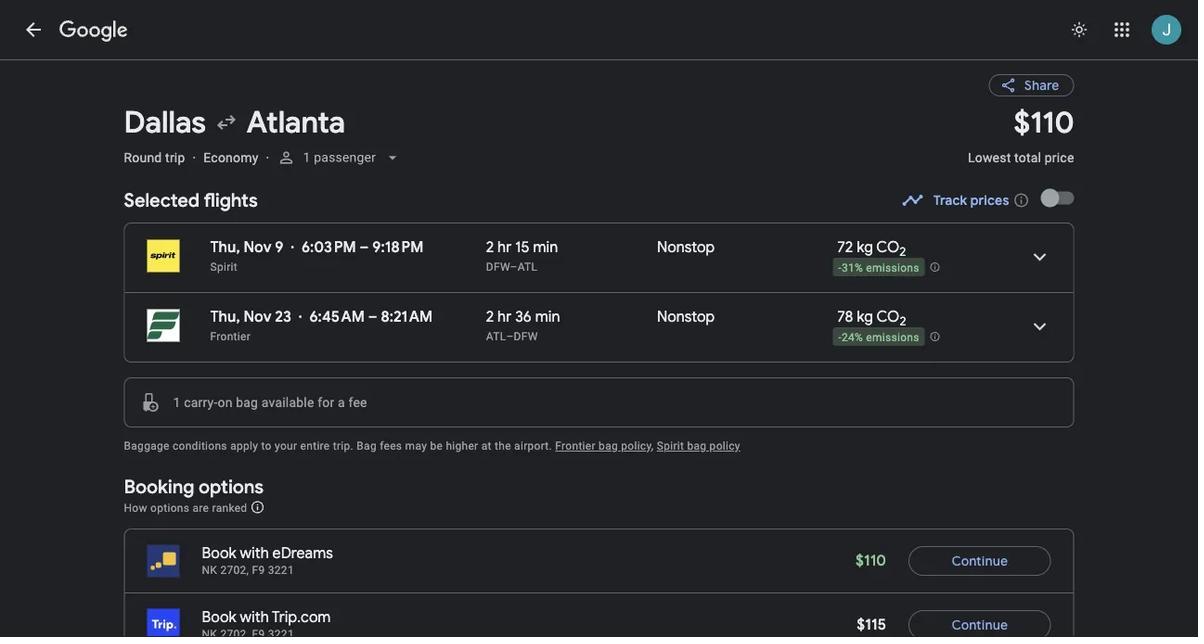 Task type: describe. For each thing, give the bounding box(es) containing it.
6:45 am – 8:21 am
[[309, 308, 433, 327]]

share
[[1024, 77, 1059, 94]]

78
[[837, 308, 853, 327]]

apply
[[230, 440, 258, 453]]

nonstop flight. element for 2 hr 15 min
[[657, 238, 715, 260]]

atl inside 2 hr 15 min dfw – atl
[[518, 261, 538, 274]]

– left arrival time: 8:21 am. text box
[[368, 308, 377, 327]]

1 passenger button
[[269, 136, 409, 180]]

price
[[1045, 150, 1074, 165]]

options for booking
[[199, 475, 264, 499]]

total
[[1014, 150, 1041, 165]]

2 horizontal spatial bag
[[687, 440, 707, 453]]

trip.
[[333, 440, 354, 453]]

thu, nov 9
[[210, 238, 284, 257]]

-31% emissions
[[838, 261, 920, 274]]

Dallas to Atlanta and back text field
[[124, 103, 946, 142]]

36
[[515, 308, 532, 327]]

6:45 am
[[309, 308, 365, 327]]

– inside 2 hr 15 min dfw – atl
[[510, 261, 518, 274]]

78 kg co 2
[[837, 308, 906, 329]]

1 for 1 carry-on bag available for a fee
[[173, 395, 181, 410]]

1 policy from the left
[[621, 440, 651, 453]]

2 hr 36 min atl – dfw
[[486, 308, 560, 343]]

hr for 15
[[498, 238, 512, 257]]

book for book with edreams nk 2702, f9 3221
[[202, 544, 236, 563]]

dfw inside 2 hr 36 min atl – dfw
[[514, 330, 538, 343]]

round
[[124, 150, 162, 165]]

$110 lowest total price
[[968, 103, 1074, 165]]

1 for 1 passenger
[[303, 150, 310, 165]]

learn more about booking options image
[[250, 500, 265, 515]]

main content containing dallas
[[124, 59, 1074, 638]]

flight numbers nk 2702, f9 3221 text field for book with trip.com
[[202, 628, 294, 638]]

loading results progress bar
[[0, 59, 1198, 63]]

2  image from the left
[[266, 150, 269, 165]]

nov for 23
[[244, 308, 271, 327]]

none text field containing $110
[[968, 103, 1074, 182]]

bag
[[357, 440, 377, 453]]

to
[[261, 440, 272, 453]]

learn more about tracked prices image
[[1013, 192, 1030, 209]]

booking
[[124, 475, 194, 499]]

nov for 9
[[244, 238, 271, 257]]

how
[[124, 502, 147, 515]]

min for 2 hr 36 min
[[535, 308, 560, 327]]

72
[[837, 238, 853, 257]]

15
[[515, 238, 530, 257]]

baggage
[[124, 440, 170, 453]]

2 inside 2 hr 36 min atl – dfw
[[486, 308, 494, 327]]

ranked
[[212, 502, 247, 515]]

spirit bag policy link
[[657, 440, 740, 453]]

9:18 pm
[[372, 238, 424, 257]]

selected
[[124, 188, 200, 212]]

dallas
[[124, 103, 206, 142]]

flight details. return flight on thursday, november 23. leaves hartsfield-jackson atlanta international airport at 6:45 am on thursday, november 23 and arrives at dallas/fort worth international airport at 8:21 am on thursday, november 23. image
[[1018, 304, 1062, 349]]

nk
[[202, 564, 217, 577]]

prices
[[971, 192, 1009, 209]]

for
[[318, 395, 334, 410]]

change appearance image
[[1057, 7, 1102, 52]]

kg for 72
[[857, 238, 873, 257]]

fee
[[348, 395, 367, 410]]

Arrival time: 9:18 PM. text field
[[372, 238, 424, 257]]

economy
[[204, 150, 258, 165]]

conditions
[[173, 440, 227, 453]]

1  image from the left
[[193, 150, 196, 165]]

options for how
[[150, 502, 190, 515]]

continue for $115
[[952, 617, 1008, 634]]

Departure time: 6:03 PM. text field
[[302, 238, 356, 257]]

-24% emissions
[[838, 331, 920, 344]]

atl inside 2 hr 36 min atl – dfw
[[486, 330, 506, 343]]

are
[[193, 502, 209, 515]]

2 inside 2 hr 15 min dfw – atl
[[486, 238, 494, 257]]

dfw inside 2 hr 15 min dfw – atl
[[486, 261, 510, 274]]

Departure time: 6:45 AM. text field
[[309, 308, 365, 327]]

atlanta
[[247, 103, 345, 142]]

9
[[275, 238, 284, 257]]

72 kg co 2
[[837, 238, 906, 260]]

share button
[[989, 74, 1074, 97]]

 image inside return flight on thursday, november 23. leaves hartsfield-jackson atlanta international airport at 6:45 am on thursday, november 23 and arrives at dallas/fort worth international airport at 8:21 am on thursday, november 23. element
[[299, 308, 302, 327]]

selected flights
[[124, 188, 258, 212]]

airport.
[[514, 440, 552, 453]]

110 us dollars element
[[1014, 103, 1074, 142]]

1 passenger
[[303, 150, 376, 165]]

,
[[651, 440, 654, 453]]

book for book with trip.com
[[202, 608, 236, 627]]



Task type: locate. For each thing, give the bounding box(es) containing it.
0 vertical spatial emissions
[[866, 261, 920, 274]]

edreams
[[273, 544, 333, 563]]

1 down atlanta
[[303, 150, 310, 165]]

policy
[[621, 440, 651, 453], [710, 440, 740, 453]]

0 vertical spatial hr
[[498, 238, 512, 257]]

hr inside 2 hr 36 min atl – dfw
[[498, 308, 512, 327]]

1 vertical spatial 1
[[173, 395, 181, 410]]

co for 72 kg co
[[876, 238, 900, 257]]

0 vertical spatial min
[[533, 238, 558, 257]]

23
[[275, 308, 291, 327]]

1 vertical spatial nov
[[244, 308, 271, 327]]

nonstop for 2 hr 15 min
[[657, 238, 715, 257]]

frontier down thu, nov 23 in the left of the page
[[210, 330, 251, 343]]

110 US dollars text field
[[856, 552, 886, 571]]

1 kg from the top
[[857, 238, 873, 257]]

$110 up 115 us dollars text box
[[856, 552, 886, 571]]

min right "15"
[[533, 238, 558, 257]]

go back image
[[22, 19, 45, 41]]

0 vertical spatial atl
[[518, 261, 538, 274]]

1 vertical spatial atl
[[486, 330, 506, 343]]

0 vertical spatial continue button
[[909, 539, 1051, 584]]

frontier inside list
[[210, 330, 251, 343]]

track prices
[[933, 192, 1009, 209]]

2702,
[[220, 564, 249, 577]]

continue
[[952, 553, 1008, 570], [952, 617, 1008, 634]]

2 flight numbers nk 2702, f9 3221 text field from the top
[[202, 628, 294, 638]]

1 horizontal spatial atl
[[518, 261, 538, 274]]

2 left 36
[[486, 308, 494, 327]]

thu, nov 23
[[210, 308, 291, 327]]

min inside 2 hr 15 min dfw – atl
[[533, 238, 558, 257]]

0 horizontal spatial spirit
[[210, 261, 238, 274]]

trip
[[165, 150, 185, 165]]

1 vertical spatial continue
[[952, 617, 1008, 634]]

0 vertical spatial co
[[876, 238, 900, 257]]

2 nonstop from the top
[[657, 308, 715, 327]]

flight numbers nk 2702, f9 3221 text field containing nk 2702, f9 3221
[[202, 564, 294, 577]]

1 vertical spatial flight numbers nk 2702, f9 3221 text field
[[202, 628, 294, 638]]

0 vertical spatial nov
[[244, 238, 271, 257]]

thu, for thu, nov 9
[[210, 238, 240, 257]]

2 co from the top
[[876, 308, 900, 327]]

min right 36
[[535, 308, 560, 327]]

1 flight numbers nk 2702, f9 3221 text field from the top
[[202, 564, 294, 577]]

0 horizontal spatial  image
[[193, 150, 196, 165]]

2 emissions from the top
[[866, 331, 920, 344]]

on
[[218, 395, 233, 410]]

1 vertical spatial frontier
[[555, 440, 596, 453]]

0 vertical spatial 1
[[303, 150, 310, 165]]

$110 for $110 lowest total price
[[1014, 103, 1074, 142]]

a
[[338, 395, 345, 410]]

115 US dollars text field
[[857, 616, 886, 635]]

1 - from the top
[[838, 261, 842, 274]]

2 inside "78 kg co 2"
[[900, 313, 906, 329]]

2 continue button from the top
[[909, 603, 1051, 638]]

1 vertical spatial $110
[[856, 552, 886, 571]]

Arrival time: 8:21 AM. text field
[[381, 308, 433, 327]]

co
[[876, 238, 900, 257], [876, 308, 900, 327]]

nonstop
[[657, 238, 715, 257], [657, 308, 715, 327]]

hr left 36
[[498, 308, 512, 327]]

0 horizontal spatial $110
[[856, 552, 886, 571]]

at
[[481, 440, 492, 453]]

1 vertical spatial min
[[535, 308, 560, 327]]

dfw
[[486, 261, 510, 274], [514, 330, 538, 343]]

0 horizontal spatial policy
[[621, 440, 651, 453]]

Flight numbers NK 2702, F9 3221 text field
[[202, 564, 294, 577], [202, 628, 294, 638]]

entire
[[300, 440, 330, 453]]

f9
[[252, 564, 265, 577]]

31%
[[842, 261, 863, 274]]

1 nonstop from the top
[[657, 238, 715, 257]]

available
[[262, 395, 314, 410]]

departing flight on thursday, november 9. leaves dallas/fort worth international airport at 6:03 pm on thursday, november 9 and arrives at hartsfield-jackson atlanta international airport at 9:18 pm on thursday, november 9. element
[[210, 238, 424, 257]]

2 left "15"
[[486, 238, 494, 257]]

emissions down "78 kg co 2"
[[866, 331, 920, 344]]

atl down "15"
[[518, 261, 538, 274]]

2 book from the top
[[202, 608, 236, 627]]

emissions for 72 kg co
[[866, 261, 920, 274]]

$110 down share
[[1014, 103, 1074, 142]]

thu, for thu, nov 23
[[210, 308, 240, 327]]

nov
[[244, 238, 271, 257], [244, 308, 271, 327]]

1 vertical spatial thu,
[[210, 308, 240, 327]]

continue button for $115
[[909, 603, 1051, 638]]

book with edreams nk 2702, f9 3221
[[202, 544, 333, 577]]

$110 inside $110 lowest total price
[[1014, 103, 1074, 142]]

hr inside 2 hr 15 min dfw – atl
[[498, 238, 512, 257]]

with up f9
[[240, 544, 269, 563]]

dfw down 36
[[514, 330, 538, 343]]

nonstop for 2 hr 36 min
[[657, 308, 715, 327]]

1 vertical spatial co
[[876, 308, 900, 327]]

1 horizontal spatial options
[[199, 475, 264, 499]]

may
[[405, 440, 427, 453]]

carry-
[[184, 395, 218, 410]]

0 vertical spatial spirit
[[210, 261, 238, 274]]

1 vertical spatial continue button
[[909, 603, 1051, 638]]

1 horizontal spatial $110
[[1014, 103, 1074, 142]]

2 policy from the left
[[710, 440, 740, 453]]

– inside 2 hr 36 min atl – dfw
[[506, 330, 514, 343]]

0 vertical spatial $110
[[1014, 103, 1074, 142]]

co inside 72 kg co 2
[[876, 238, 900, 257]]

nov left 9
[[244, 238, 271, 257]]

1 with from the top
[[240, 544, 269, 563]]

1 book from the top
[[202, 544, 236, 563]]

bag right on
[[236, 395, 258, 410]]

options up ranked
[[199, 475, 264, 499]]

book down "nk"
[[202, 608, 236, 627]]

 image
[[193, 150, 196, 165], [266, 150, 269, 165]]

atl down total duration 2 hr 36 min. element
[[486, 330, 506, 343]]

options down booking at bottom
[[150, 502, 190, 515]]

- down 78
[[838, 331, 842, 344]]

1 co from the top
[[876, 238, 900, 257]]

0 vertical spatial book
[[202, 544, 236, 563]]

1 horizontal spatial 1
[[303, 150, 310, 165]]

continue for $110
[[952, 553, 1008, 570]]

1 horizontal spatial policy
[[710, 440, 740, 453]]

passenger
[[314, 150, 376, 165]]

kg inside "78 kg co 2"
[[857, 308, 873, 327]]

1 horizontal spatial dfw
[[514, 330, 538, 343]]

1 thu, from the top
[[210, 238, 240, 257]]

$110 for $110
[[856, 552, 886, 571]]

spirit inside list
[[210, 261, 238, 274]]

2 hr from the top
[[498, 308, 512, 327]]

2 - from the top
[[838, 331, 842, 344]]

1 vertical spatial kg
[[857, 308, 873, 327]]

fees
[[380, 440, 402, 453]]

2 hr 15 min dfw – atl
[[486, 238, 558, 274]]

0 vertical spatial nonstop
[[657, 238, 715, 257]]

None text field
[[968, 103, 1074, 182]]

spirit right the ,
[[657, 440, 684, 453]]

baggage conditions apply to your entire trip.  bag fees may be higher at the airport. frontier bag policy , spirit bag policy
[[124, 440, 740, 453]]

2 inside 72 kg co 2
[[900, 244, 906, 260]]

co for 78 kg co
[[876, 308, 900, 327]]

nov left 23
[[244, 308, 271, 327]]

0 horizontal spatial dfw
[[486, 261, 510, 274]]

flight details. departing flight on thursday, november 9. leaves dallas/fort worth international airport at 6:03 pm on thursday, november 9 and arrives at hartsfield-jackson atlanta international airport at 9:18 pm on thursday, november 9. image
[[1018, 235, 1062, 279]]

nonstop flight. element for 2 hr 36 min
[[657, 308, 715, 329]]

co up -31% emissions
[[876, 238, 900, 257]]

1 horizontal spatial spirit
[[657, 440, 684, 453]]

be
[[430, 440, 443, 453]]

with
[[240, 544, 269, 563], [240, 608, 269, 627]]

min inside 2 hr 36 min atl – dfw
[[535, 308, 560, 327]]

spirit
[[210, 261, 238, 274], [657, 440, 684, 453]]

kg for 78
[[857, 308, 873, 327]]

spirit down the thu, nov 9
[[210, 261, 238, 274]]

continue button
[[909, 539, 1051, 584], [909, 603, 1051, 638]]

flight numbers nk 2702, f9 3221 text field for book with edreams
[[202, 564, 294, 577]]

with left trip.com
[[240, 608, 269, 627]]

your
[[275, 440, 297, 453]]

total duration 2 hr 36 min. element
[[486, 308, 657, 329]]

emissions for 78 kg co
[[866, 331, 920, 344]]

- down 72
[[838, 261, 842, 274]]

how options are ranked
[[124, 502, 250, 515]]

list containing thu, nov 9
[[125, 224, 1073, 362]]

1 vertical spatial options
[[150, 502, 190, 515]]

- for 78 kg co
[[838, 331, 842, 344]]

1 vertical spatial book
[[202, 608, 236, 627]]

1 hr from the top
[[498, 238, 512, 257]]

with for trip.com
[[240, 608, 269, 627]]

1 vertical spatial spirit
[[657, 440, 684, 453]]

1 horizontal spatial bag
[[599, 440, 618, 453]]

0 vertical spatial options
[[199, 475, 264, 499]]

3221
[[268, 564, 294, 577]]

 image right the trip
[[193, 150, 196, 165]]

1 carry-on bag available for a fee
[[173, 395, 367, 410]]

2
[[486, 238, 494, 257], [900, 244, 906, 260], [486, 308, 494, 327], [900, 313, 906, 329]]

emissions down 72 kg co 2
[[866, 261, 920, 274]]

 image right economy
[[266, 150, 269, 165]]

0 vertical spatial thu,
[[210, 238, 240, 257]]

1 vertical spatial nonstop
[[657, 308, 715, 327]]

1 continue button from the top
[[909, 539, 1051, 584]]

1 vertical spatial emissions
[[866, 331, 920, 344]]

– down "15"
[[510, 261, 518, 274]]

bag right the ,
[[687, 440, 707, 453]]

hr for 36
[[498, 308, 512, 327]]

with inside book with edreams nk 2702, f9 3221
[[240, 544, 269, 563]]

co up -24% emissions
[[876, 308, 900, 327]]

1 emissions from the top
[[866, 261, 920, 274]]

6:03 pm
[[302, 238, 356, 257]]

trip.com
[[272, 608, 331, 627]]

round trip
[[124, 150, 185, 165]]

book
[[202, 544, 236, 563], [202, 608, 236, 627]]

2 nonstop flight. element from the top
[[657, 308, 715, 329]]

the
[[495, 440, 511, 453]]

6:03 pm – 9:18 pm
[[302, 238, 424, 257]]

thu, down flights
[[210, 238, 240, 257]]

1 left carry-
[[173, 395, 181, 410]]

- for 72 kg co
[[838, 261, 842, 274]]

1 horizontal spatial frontier
[[555, 440, 596, 453]]

1 continue from the top
[[952, 553, 1008, 570]]

$115
[[857, 616, 886, 635]]

2 kg from the top
[[857, 308, 873, 327]]

2 up -24% emissions
[[900, 313, 906, 329]]

hr left "15"
[[498, 238, 512, 257]]

book with trip.com
[[202, 608, 331, 627]]

emissions
[[866, 261, 920, 274], [866, 331, 920, 344]]

track
[[933, 192, 967, 209]]

0 horizontal spatial options
[[150, 502, 190, 515]]

1 vertical spatial nonstop flight. element
[[657, 308, 715, 329]]

learn more about booking options element
[[250, 497, 265, 518]]

0 vertical spatial nonstop flight. element
[[657, 238, 715, 260]]

2 with from the top
[[240, 608, 269, 627]]

0 vertical spatial kg
[[857, 238, 873, 257]]

min for 2 hr 15 min
[[533, 238, 558, 257]]

1 horizontal spatial  image
[[266, 150, 269, 165]]

0 horizontal spatial atl
[[486, 330, 506, 343]]

lowest
[[968, 150, 1011, 165]]

policy right the ,
[[710, 440, 740, 453]]

bag
[[236, 395, 258, 410], [599, 440, 618, 453], [687, 440, 707, 453]]

1 nonstop flight. element from the top
[[657, 238, 715, 260]]

0 vertical spatial dfw
[[486, 261, 510, 274]]

book inside book with edreams nk 2702, f9 3221
[[202, 544, 236, 563]]

book up "nk"
[[202, 544, 236, 563]]

 image
[[299, 308, 302, 327]]

thu, left 23
[[210, 308, 240, 327]]

0 horizontal spatial 1
[[173, 395, 181, 410]]

1 nov from the top
[[244, 238, 271, 257]]

1
[[303, 150, 310, 165], [173, 395, 181, 410]]

policy left spirit bag policy link
[[621, 440, 651, 453]]

8:21 am
[[381, 308, 433, 327]]

return flight on thursday, november 23. leaves hartsfield-jackson atlanta international airport at 6:45 am on thursday, november 23 and arrives at dallas/fort worth international airport at 8:21 am on thursday, november 23. element
[[210, 308, 433, 327]]

main content
[[124, 59, 1074, 638]]

– down total duration 2 hr 36 min. element
[[506, 330, 514, 343]]

1 vertical spatial hr
[[498, 308, 512, 327]]

– left the 9:18 pm
[[360, 238, 369, 257]]

dfw up 2 hr 36 min atl – dfw
[[486, 261, 510, 274]]

flights
[[204, 188, 258, 212]]

24%
[[842, 331, 863, 344]]

frontier bag policy link
[[555, 440, 651, 453]]

kg right 72
[[857, 238, 873, 257]]

with for edreams
[[240, 544, 269, 563]]

$110
[[1014, 103, 1074, 142], [856, 552, 886, 571]]

1 vertical spatial dfw
[[514, 330, 538, 343]]

0 vertical spatial flight numbers nk 2702, f9 3221 text field
[[202, 564, 294, 577]]

min
[[533, 238, 558, 257], [535, 308, 560, 327]]

kg right 78
[[857, 308, 873, 327]]

total duration 2 hr 15 min. element
[[486, 238, 657, 260]]

higher
[[446, 440, 478, 453]]

0 horizontal spatial frontier
[[210, 330, 251, 343]]

2 thu, from the top
[[210, 308, 240, 327]]

0 horizontal spatial bag
[[236, 395, 258, 410]]

continue button for $110
[[909, 539, 1051, 584]]

2 up -31% emissions
[[900, 244, 906, 260]]

co inside "78 kg co 2"
[[876, 308, 900, 327]]

frontier
[[210, 330, 251, 343], [555, 440, 596, 453]]

thu,
[[210, 238, 240, 257], [210, 308, 240, 327]]

2 nov from the top
[[244, 308, 271, 327]]

list
[[125, 224, 1073, 362]]

frontier right airport.
[[555, 440, 596, 453]]

0 vertical spatial continue
[[952, 553, 1008, 570]]

0 vertical spatial -
[[838, 261, 842, 274]]

kg inside 72 kg co 2
[[857, 238, 873, 257]]

kg
[[857, 238, 873, 257], [857, 308, 873, 327]]

1 inside '1 passenger' popup button
[[303, 150, 310, 165]]

0 vertical spatial frontier
[[210, 330, 251, 343]]

bag left the ,
[[599, 440, 618, 453]]

atl
[[518, 261, 538, 274], [486, 330, 506, 343]]

1 vertical spatial -
[[838, 331, 842, 344]]

1 vertical spatial with
[[240, 608, 269, 627]]

nonstop flight. element
[[657, 238, 715, 260], [657, 308, 715, 329]]

2 continue from the top
[[952, 617, 1008, 634]]

list inside main content
[[125, 224, 1073, 362]]

booking options
[[124, 475, 264, 499]]

0 vertical spatial with
[[240, 544, 269, 563]]

options
[[199, 475, 264, 499], [150, 502, 190, 515]]



Task type: vqa. For each thing, say whether or not it's contained in the screenshot.
second the Thu, from the top
yes



